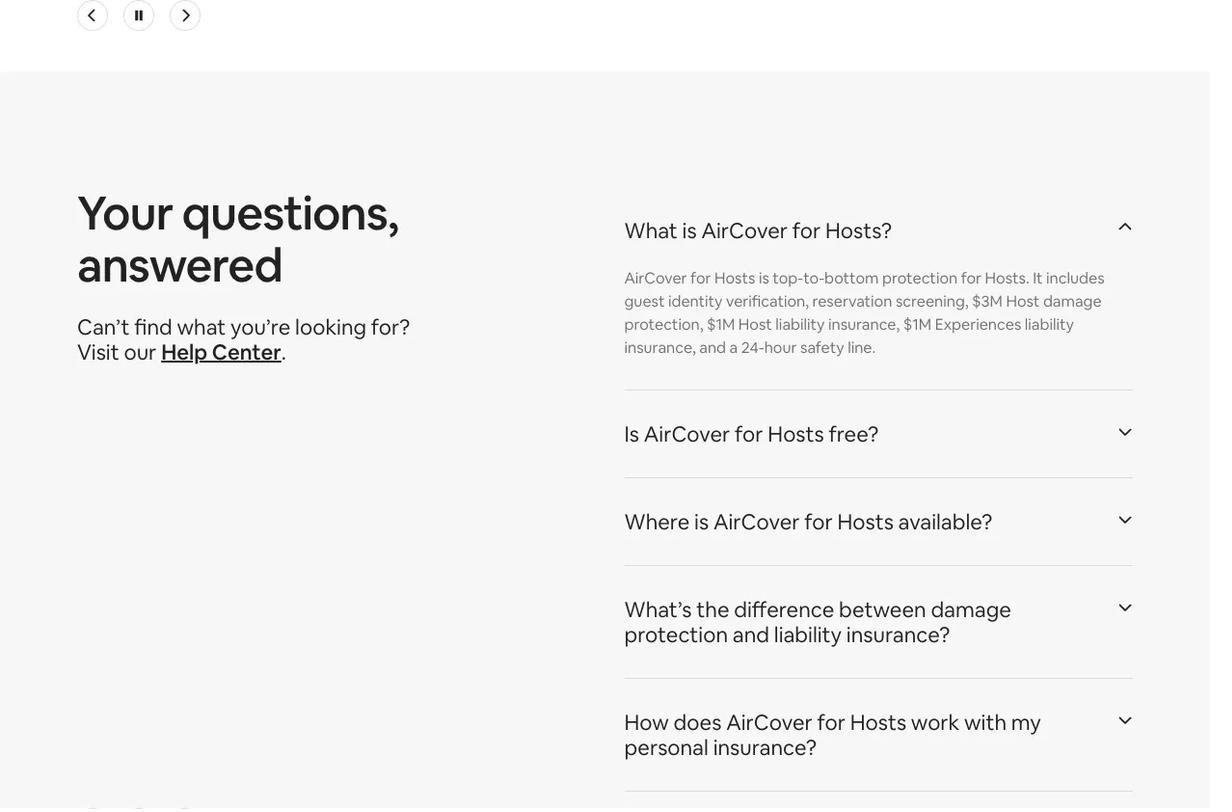 Task type: describe. For each thing, give the bounding box(es) containing it.
aircover inside is aircover for hosts free? dropdown button
[[644, 420, 730, 448]]

and inside what's the difference between damage protection and liability insurance?
[[733, 621, 769, 648]]

does
[[674, 709, 722, 736]]

what's
[[624, 596, 692, 623]]

free?
[[829, 420, 879, 448]]

is inside aircover for hosts is top-to-bottom protection for hosts. it includes guest identity verification, reservation screening, $3m host damage protection, $1m host liability insurance, $1m experiences liability insurance, and a 24-hour safety line.
[[759, 268, 769, 288]]

help center link
[[161, 338, 281, 366]]

hosts left "available?"
[[837, 508, 894, 536]]

where
[[624, 508, 690, 536]]

difference
[[734, 596, 834, 623]]

hosts?
[[825, 217, 892, 244]]

hosts left free?
[[768, 420, 824, 448]]

personal
[[624, 734, 709, 761]]

screening,
[[896, 291, 969, 311]]

center
[[212, 338, 281, 366]]

aircover for where
[[713, 508, 800, 536]]

find
[[134, 313, 172, 341]]

can't
[[77, 313, 130, 341]]

is
[[624, 420, 639, 448]]

our
[[124, 338, 157, 366]]

protection inside what's the difference between damage protection and liability insurance?
[[624, 621, 728, 648]]

guest
[[624, 291, 665, 311]]

identity
[[668, 291, 723, 311]]

24-
[[741, 337, 764, 357]]

what
[[177, 313, 226, 341]]

is for what
[[682, 217, 697, 244]]

for?
[[371, 313, 410, 341]]

experiences
[[935, 314, 1021, 334]]

a
[[729, 337, 738, 357]]

top-
[[773, 268, 803, 288]]

questions,
[[182, 183, 398, 243]]

liability inside what's the difference between damage protection and liability insurance?
[[774, 621, 842, 648]]

next slide image
[[177, 8, 193, 24]]

between
[[839, 596, 926, 623]]

2 $1m from the left
[[903, 314, 932, 334]]

how does aircover for hosts work with my personal insurance?
[[624, 709, 1041, 761]]

aircover inside aircover for hosts is top-to-bottom protection for hosts. it includes guest identity verification, reservation screening, $3m host damage protection, $1m host liability insurance, $1m experiences liability insurance, and a 24-hour safety line.
[[624, 268, 687, 288]]

what's the difference between damage protection and liability insurance? button
[[624, 574, 1133, 671]]

your questions, answered
[[77, 183, 398, 295]]

verification,
[[726, 291, 809, 311]]

what
[[624, 217, 678, 244]]

reservation
[[812, 291, 892, 311]]

what is aircover for hosts?
[[624, 217, 892, 244]]

hosts inside aircover for hosts is top-to-bottom protection for hosts. it includes guest identity verification, reservation screening, $3m host damage protection, $1m host liability insurance, $1m experiences liability insurance, and a 24-hour safety line.
[[715, 268, 755, 288]]

1 $1m from the left
[[707, 314, 735, 334]]

.
[[281, 338, 286, 366]]

0 horizontal spatial insurance,
[[624, 337, 696, 357]]

it
[[1033, 268, 1043, 288]]

is aircover for hosts free?
[[624, 420, 879, 448]]

is aircover for hosts free? button
[[624, 399, 1133, 470]]

aircover for what
[[701, 217, 788, 244]]

is for where
[[694, 508, 709, 536]]

protection,
[[624, 314, 703, 334]]



Task type: vqa. For each thing, say whether or not it's contained in the screenshot.
How AirCover
yes



Task type: locate. For each thing, give the bounding box(es) containing it.
damage right between
[[931, 596, 1011, 623]]

aircover for hosts is top-to-bottom protection for hosts. it includes guest identity verification, reservation screening, $3m host damage protection, $1m host liability insurance, $1m experiences liability insurance, and a 24-hour safety line.
[[624, 268, 1105, 357]]

1 horizontal spatial insurance?
[[846, 621, 950, 648]]

is right what
[[682, 217, 697, 244]]

aircover right does
[[726, 709, 813, 736]]

$3m
[[972, 291, 1003, 311]]

the
[[697, 596, 729, 623]]

1 vertical spatial host
[[738, 314, 772, 334]]

0 vertical spatial is
[[682, 217, 697, 244]]

visit
[[77, 338, 119, 366]]

insurance,
[[828, 314, 900, 334], [624, 337, 696, 357]]

0 horizontal spatial protection
[[624, 621, 728, 648]]

1 vertical spatial insurance,
[[624, 337, 696, 357]]

you're
[[230, 313, 290, 341]]

0 horizontal spatial $1m
[[707, 314, 735, 334]]

what's the difference between damage protection and liability insurance?
[[624, 596, 1011, 648]]

bottom
[[825, 268, 879, 288]]

insurance, up line.
[[828, 314, 900, 334]]

aircover for how
[[726, 709, 813, 736]]

host up '24-'
[[738, 314, 772, 334]]

aircover
[[701, 217, 788, 244], [624, 268, 687, 288], [644, 420, 730, 448], [713, 508, 800, 536], [726, 709, 813, 736]]

protection up does
[[624, 621, 728, 648]]

line.
[[848, 337, 876, 357]]

is right where
[[694, 508, 709, 536]]

0 vertical spatial protection
[[882, 268, 958, 288]]

with
[[964, 709, 1007, 736]]

answered
[[77, 235, 282, 295]]

help
[[161, 338, 207, 366]]

0 horizontal spatial damage
[[931, 596, 1011, 623]]

aircover up 'guest'
[[624, 268, 687, 288]]

to-
[[803, 268, 825, 288]]

hosts left 'work'
[[850, 709, 906, 736]]

aircover down is aircover for hosts free?
[[713, 508, 800, 536]]

damage down the includes
[[1043, 291, 1102, 311]]

1 horizontal spatial insurance,
[[828, 314, 900, 334]]

host
[[1006, 291, 1040, 311], [738, 314, 772, 334]]

damage inside aircover for hosts is top-to-bottom protection for hosts. it includes guest identity verification, reservation screening, $3m host damage protection, $1m host liability insurance, $1m experiences liability insurance, and a 24-hour safety line.
[[1043, 291, 1102, 311]]

where is aircover for hosts available? button
[[624, 486, 1133, 558]]

$1m up the a
[[707, 314, 735, 334]]

1 horizontal spatial protection
[[882, 268, 958, 288]]

insurance, down protection,
[[624, 337, 696, 357]]

hosts up "verification,"
[[715, 268, 755, 288]]

my
[[1011, 709, 1041, 736]]

for
[[792, 217, 821, 244], [691, 268, 711, 288], [961, 268, 982, 288], [735, 420, 763, 448], [804, 508, 833, 536], [817, 709, 846, 736]]

1 vertical spatial and
[[733, 621, 769, 648]]

and right the
[[733, 621, 769, 648]]

work
[[911, 709, 960, 736]]

2 vertical spatial is
[[694, 508, 709, 536]]

0 vertical spatial and
[[699, 337, 726, 357]]

hosts.
[[985, 268, 1030, 288]]

1 horizontal spatial and
[[733, 621, 769, 648]]

how does aircover for hosts work with my personal insurance? button
[[624, 687, 1133, 783]]

for inside how does aircover for hosts work with my personal insurance?
[[817, 709, 846, 736]]

available?
[[898, 508, 993, 536]]

protection
[[882, 268, 958, 288], [624, 621, 728, 648]]

0 horizontal spatial insurance?
[[713, 734, 817, 761]]

how
[[624, 709, 669, 736]]

liability
[[776, 314, 825, 334], [1025, 314, 1074, 334], [774, 621, 842, 648]]

0 horizontal spatial and
[[699, 337, 726, 357]]

insurance? inside what's the difference between damage protection and liability insurance?
[[846, 621, 950, 648]]

0 vertical spatial insurance,
[[828, 314, 900, 334]]

damage inside what's the difference between damage protection and liability insurance?
[[931, 596, 1011, 623]]

host down it
[[1006, 291, 1040, 311]]

1 horizontal spatial host
[[1006, 291, 1040, 311]]

and left the a
[[699, 337, 726, 357]]

0 vertical spatial host
[[1006, 291, 1040, 311]]

and inside aircover for hosts is top-to-bottom protection for hosts. it includes guest identity verification, reservation screening, $3m host damage protection, $1m host liability insurance, $1m experiences liability insurance, and a 24-hour safety line.
[[699, 337, 726, 357]]

where is aircover for hosts available?
[[624, 508, 993, 536]]

includes
[[1046, 268, 1105, 288]]

1 vertical spatial damage
[[931, 596, 1011, 623]]

aircover inside the where is aircover for hosts available? dropdown button
[[713, 508, 800, 536]]

0 vertical spatial damage
[[1043, 291, 1102, 311]]

0 vertical spatial insurance?
[[846, 621, 950, 648]]

1 horizontal spatial $1m
[[903, 314, 932, 334]]

hour
[[764, 337, 797, 357]]

damage
[[1043, 291, 1102, 311], [931, 596, 1011, 623]]

looking
[[295, 313, 366, 341]]

aircover inside how does aircover for hosts work with my personal insurance?
[[726, 709, 813, 736]]

aircover up top-
[[701, 217, 788, 244]]

aircover inside the what is aircover for hosts? dropdown button
[[701, 217, 788, 244]]

hosts inside how does aircover for hosts work with my personal insurance?
[[850, 709, 906, 736]]

safety
[[800, 337, 844, 357]]

1 vertical spatial insurance?
[[713, 734, 817, 761]]

is up "verification,"
[[759, 268, 769, 288]]

your
[[77, 183, 173, 243]]

protection inside aircover for hosts is top-to-bottom protection for hosts. it includes guest identity verification, reservation screening, $3m host damage protection, $1m host liability insurance, $1m experiences liability insurance, and a 24-hour safety line.
[[882, 268, 958, 288]]

protection up 'screening,'
[[882, 268, 958, 288]]

previous slide image
[[85, 8, 100, 24]]

$1m down 'screening,'
[[903, 314, 932, 334]]

what is aircover for hosts? button
[[624, 195, 1133, 267]]

1 horizontal spatial damage
[[1043, 291, 1102, 311]]

1 vertical spatial is
[[759, 268, 769, 288]]

and
[[699, 337, 726, 357], [733, 621, 769, 648]]

insurance?
[[846, 621, 950, 648], [713, 734, 817, 761]]

help center .
[[161, 338, 286, 366]]

insurance? inside how does aircover for hosts work with my personal insurance?
[[713, 734, 817, 761]]

hosts
[[715, 268, 755, 288], [768, 420, 824, 448], [837, 508, 894, 536], [850, 709, 906, 736]]

0 horizontal spatial host
[[738, 314, 772, 334]]

is
[[682, 217, 697, 244], [759, 268, 769, 288], [694, 508, 709, 536]]

1 vertical spatial protection
[[624, 621, 728, 648]]

can't find what you're looking for? visit our
[[77, 313, 410, 366]]

$1m
[[707, 314, 735, 334], [903, 314, 932, 334]]

aircover right is
[[644, 420, 730, 448]]



